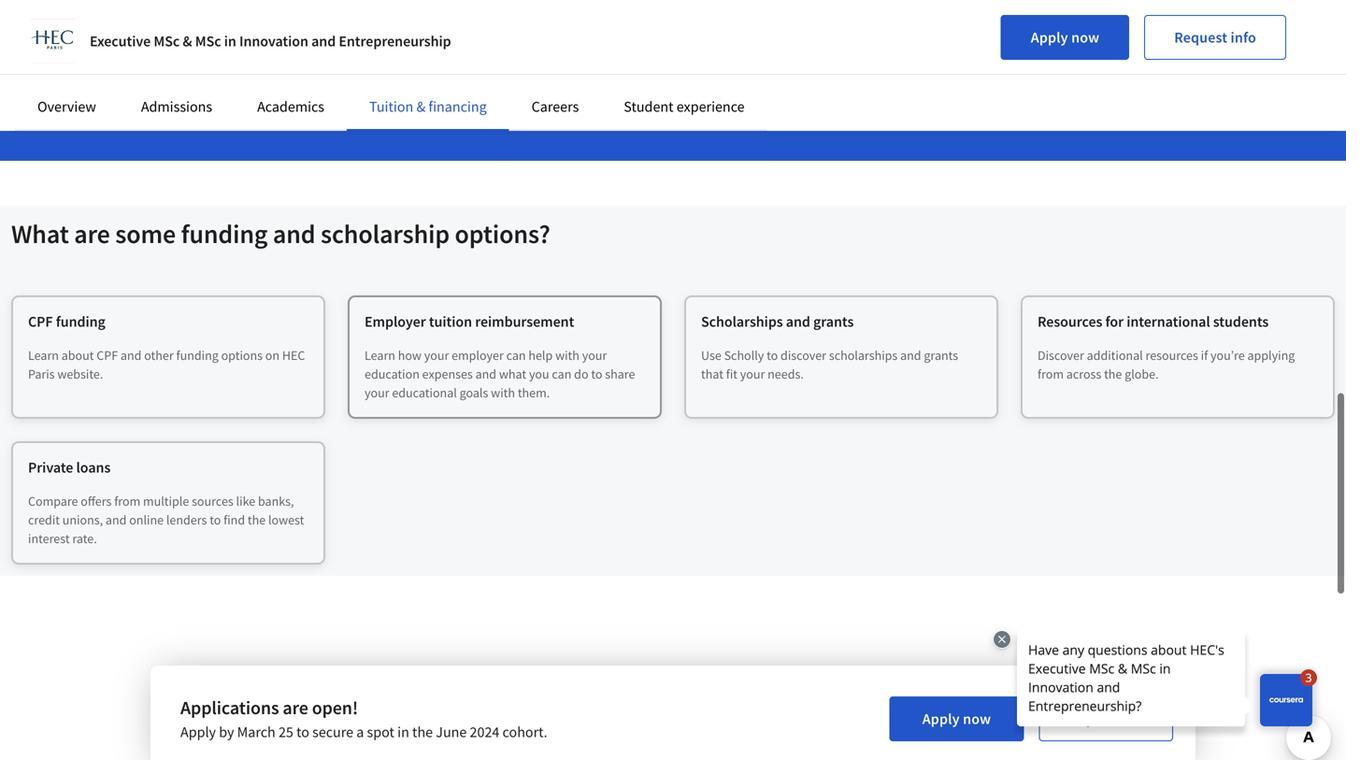 Task type: describe. For each thing, give the bounding box(es) containing it.
help
[[529, 347, 553, 364]]

are for what
[[74, 217, 110, 250]]

your down education
[[365, 384, 390, 401]]

loans
[[76, 458, 111, 477]]

on
[[265, 347, 280, 364]]

like
[[236, 493, 256, 510]]

info for executive msc & msc in innovation and entrepreneurship
[[1231, 28, 1257, 47]]

private loans
[[28, 458, 111, 477]]

your inside use scholly to discover scholarships and grants that fit your needs.
[[741, 366, 765, 383]]

credit
[[28, 512, 60, 528]]

resources
[[1038, 312, 1103, 331]]

apply now for executive msc & msc in innovation and entrepreneurship
[[1031, 28, 1100, 47]]

embedded module image image
[[753, 0, 1230, 116]]

request info button for apply by march 25 to secure a spot in the june 2024 cohort.
[[1039, 697, 1174, 742]]

are for applications
[[283, 696, 308, 720]]

share
[[605, 366, 636, 383]]

globe.
[[1125, 366, 1159, 383]]

the inside applications are open! apply by march 25 to secure a spot in the june 2024 cohort.
[[413, 723, 433, 742]]

multiple
[[143, 493, 189, 510]]

private
[[28, 458, 73, 477]]

educational
[[392, 384, 457, 401]]

academics
[[257, 97, 325, 116]]

discover
[[1038, 347, 1085, 364]]

resources
[[1146, 347, 1199, 364]]

lowest
[[268, 512, 304, 528]]

2 msc from the left
[[195, 32, 221, 51]]

from inside discover additional resources if you're applying from across the globe.
[[1038, 366, 1064, 383]]

request info for executive msc & msc in innovation and entrepreneurship
[[1175, 28, 1257, 47]]

a
[[357, 723, 364, 742]]

now for apply by march 25 to secure a spot in the june 2024 cohort.
[[963, 710, 992, 729]]

learn about cpf and other funding options on hec paris website.
[[28, 347, 305, 383]]

learn for cpf
[[28, 347, 59, 364]]

and inside use scholly to discover scholarships and grants that fit your needs.
[[901, 347, 922, 364]]

0 horizontal spatial &
[[183, 32, 192, 51]]

resources for international students
[[1038, 312, 1269, 331]]

open!
[[312, 696, 358, 720]]

apply for apply by march 25 to secure a spot in the june 2024 cohort.
[[923, 710, 960, 729]]

careers
[[532, 97, 579, 116]]

now inside button
[[100, 15, 128, 34]]

hec
[[282, 347, 305, 364]]

careers link
[[532, 97, 579, 116]]

scholarship
[[321, 217, 450, 250]]

admissions link
[[141, 97, 212, 116]]

entrepreneurship
[[339, 32, 451, 51]]

student experience
[[624, 97, 745, 116]]

interest
[[28, 530, 70, 547]]

request for executive msc & msc in innovation and entrepreneurship
[[1175, 28, 1228, 47]]

executive msc & msc in innovation and entrepreneurship
[[90, 32, 451, 51]]

spot
[[367, 723, 395, 742]]

from inside compare offers from multiple sources like banks, credit unions, and online lenders to find the lowest interest rate.
[[114, 493, 141, 510]]

cohort.
[[503, 723, 548, 742]]

tuition & financing link
[[369, 97, 487, 116]]

overview link
[[37, 97, 96, 116]]

employer
[[452, 347, 504, 364]]

now for executive msc & msc in innovation and entrepreneurship
[[1072, 28, 1100, 47]]

students
[[1214, 312, 1269, 331]]

academics link
[[257, 97, 325, 116]]

compare
[[28, 493, 78, 510]]

request for apply by march 25 to secure a spot in the june 2024 cohort.
[[1066, 710, 1119, 729]]

offers
[[81, 493, 112, 510]]

apply now button for executive msc & msc in innovation and entrepreneurship
[[1001, 15, 1130, 60]]

1 vertical spatial with
[[491, 384, 515, 401]]

use
[[702, 347, 722, 364]]

info inside button
[[71, 15, 97, 34]]

apply inside applications are open! apply by march 25 to secure a spot in the june 2024 cohort.
[[181, 723, 216, 742]]

scholarships
[[829, 347, 898, 364]]

cpf funding
[[28, 312, 105, 331]]

applying
[[1248, 347, 1296, 364]]

to inside applications are open! apply by march 25 to secure a spot in the june 2024 cohort.
[[297, 723, 310, 742]]

admissions
[[141, 97, 212, 116]]

sources
[[192, 493, 234, 510]]

online
[[129, 512, 164, 528]]

and inside compare offers from multiple sources like banks, credit unions, and online lenders to find the lowest interest rate.
[[106, 512, 127, 528]]

cpf inside learn about cpf and other funding options on hec paris website.
[[97, 347, 118, 364]]

overview
[[37, 97, 96, 116]]

discover
[[781, 347, 827, 364]]

find
[[224, 512, 245, 528]]

about
[[61, 347, 94, 364]]

and up the 'discover'
[[786, 312, 811, 331]]

options
[[221, 347, 263, 364]]

compare offers from multiple sources like banks, credit unions, and online lenders to find the lowest interest rate.
[[28, 493, 304, 547]]

what
[[11, 217, 69, 250]]

you're
[[1211, 347, 1246, 364]]

your up expenses
[[424, 347, 449, 364]]

if
[[1202, 347, 1209, 364]]

rate.
[[72, 530, 97, 547]]

tuition & financing
[[369, 97, 487, 116]]

apply now button for apply by march 25 to secure a spot in the june 2024 cohort.
[[890, 697, 1024, 742]]

applications are open! apply by march 25 to secure a spot in the june 2024 cohort.
[[181, 696, 548, 742]]

info for apply by march 25 to secure a spot in the june 2024 cohort.
[[1122, 710, 1148, 729]]

learn for employer
[[365, 347, 396, 364]]

you
[[529, 366, 550, 383]]

and right innovation
[[312, 32, 336, 51]]

them.
[[518, 384, 550, 401]]

experience
[[677, 97, 745, 116]]



Task type: locate. For each thing, give the bounding box(es) containing it.
goals
[[460, 384, 489, 401]]

request info button for executive msc & msc in innovation and entrepreneurship
[[1145, 15, 1287, 60]]

in right "spot"
[[398, 723, 410, 742]]

1 vertical spatial in
[[398, 723, 410, 742]]

1 vertical spatial request info
[[1066, 710, 1148, 729]]

grants right scholarships
[[924, 347, 959, 364]]

in left innovation
[[224, 32, 236, 51]]

apply now for apply by march 25 to secure a spot in the june 2024 cohort.
[[923, 710, 992, 729]]

0 horizontal spatial apply now
[[923, 710, 992, 729]]

to down the sources
[[210, 512, 221, 528]]

25
[[279, 723, 294, 742]]

1 vertical spatial apply now button
[[890, 697, 1024, 742]]

0 vertical spatial from
[[1038, 366, 1064, 383]]

0 vertical spatial the
[[1105, 366, 1123, 383]]

2 horizontal spatial request
[[1175, 28, 1228, 47]]

learn how your employer can help with your education expenses and what you can do to share your educational goals with them.
[[365, 347, 636, 401]]

that
[[702, 366, 724, 383]]

and down offers at left
[[106, 512, 127, 528]]

scholarships
[[702, 312, 783, 331]]

needs.
[[768, 366, 804, 383]]

fit
[[727, 366, 738, 383]]

expenses
[[422, 366, 473, 383]]

your down 'scholly'
[[741, 366, 765, 383]]

learn up paris
[[28, 347, 59, 364]]

june
[[436, 723, 467, 742]]

across
[[1067, 366, 1102, 383]]

request info
[[1175, 28, 1257, 47], [1066, 710, 1148, 729]]

0 vertical spatial request info button
[[1145, 15, 1287, 60]]

1 learn from the left
[[28, 347, 59, 364]]

to up needs.
[[767, 347, 778, 364]]

for
[[1106, 312, 1124, 331]]

1 vertical spatial from
[[114, 493, 141, 510]]

1 horizontal spatial now
[[963, 710, 992, 729]]

2 horizontal spatial now
[[1072, 28, 1100, 47]]

1 vertical spatial cpf
[[97, 347, 118, 364]]

and inside learn how your employer can help with your education expenses and what you can do to share your educational goals with them.
[[476, 366, 497, 383]]

0 horizontal spatial cpf
[[28, 312, 53, 331]]

0 horizontal spatial request info
[[1066, 710, 1148, 729]]

1 horizontal spatial are
[[283, 696, 308, 720]]

secure
[[313, 723, 354, 742]]

1 vertical spatial request info button
[[1039, 697, 1174, 742]]

are up 25 at the left bottom
[[283, 696, 308, 720]]

how
[[398, 347, 422, 364]]

1 vertical spatial funding
[[56, 312, 105, 331]]

grants inside use scholly to discover scholarships and grants that fit your needs.
[[924, 347, 959, 364]]

0 horizontal spatial request
[[15, 15, 68, 34]]

&
[[183, 32, 192, 51], [417, 97, 426, 116]]

and
[[312, 32, 336, 51], [273, 217, 316, 250], [786, 312, 811, 331], [121, 347, 142, 364], [901, 347, 922, 364], [476, 366, 497, 383], [106, 512, 127, 528]]

by
[[219, 723, 234, 742]]

what are some funding and scholarship options?
[[11, 217, 551, 250]]

and down 'employer'
[[476, 366, 497, 383]]

funding right some
[[181, 217, 268, 250]]

1 horizontal spatial grants
[[924, 347, 959, 364]]

and inside learn about cpf and other funding options on hec paris website.
[[121, 347, 142, 364]]

march
[[237, 723, 276, 742]]

2024
[[470, 723, 500, 742]]

msc left innovation
[[195, 32, 221, 51]]

now
[[100, 15, 128, 34], [1072, 28, 1100, 47], [963, 710, 992, 729]]

0 vertical spatial can
[[507, 347, 526, 364]]

1 horizontal spatial can
[[552, 366, 572, 383]]

to right do
[[591, 366, 603, 383]]

grants
[[814, 312, 854, 331], [924, 347, 959, 364]]

can left do
[[552, 366, 572, 383]]

0 vertical spatial are
[[74, 217, 110, 250]]

2 vertical spatial the
[[413, 723, 433, 742]]

0 vertical spatial &
[[183, 32, 192, 51]]

apply now button
[[1001, 15, 1130, 60], [890, 697, 1024, 742]]

0 vertical spatial apply now
[[1031, 28, 1100, 47]]

from up 'online'
[[114, 493, 141, 510]]

learn up education
[[365, 347, 396, 364]]

funding right the other
[[176, 347, 219, 364]]

request info button
[[1145, 15, 1287, 60], [1039, 697, 1174, 742]]

0 horizontal spatial the
[[248, 512, 266, 528]]

banks,
[[258, 493, 294, 510]]

employer tuition reimbursement
[[365, 312, 575, 331]]

0 vertical spatial request info
[[1175, 28, 1257, 47]]

1 msc from the left
[[154, 32, 180, 51]]

from down 'discover'
[[1038, 366, 1064, 383]]

msc right executive
[[154, 32, 180, 51]]

are right what
[[74, 217, 110, 250]]

0 vertical spatial cpf
[[28, 312, 53, 331]]

1 vertical spatial grants
[[924, 347, 959, 364]]

learn
[[28, 347, 59, 364], [365, 347, 396, 364]]

1 horizontal spatial from
[[1038, 366, 1064, 383]]

1 horizontal spatial msc
[[195, 32, 221, 51]]

2 vertical spatial funding
[[176, 347, 219, 364]]

1 horizontal spatial request info
[[1175, 28, 1257, 47]]

funding up about
[[56, 312, 105, 331]]

request inside button
[[15, 15, 68, 34]]

funding inside learn about cpf and other funding options on hec paris website.
[[176, 347, 219, 364]]

msc
[[154, 32, 180, 51], [195, 32, 221, 51]]

to right 25 at the left bottom
[[297, 723, 310, 742]]

are inside applications are open! apply by march 25 to secure a spot in the june 2024 cohort.
[[283, 696, 308, 720]]

1 horizontal spatial learn
[[365, 347, 396, 364]]

scholarships and grants
[[702, 312, 854, 331]]

the down like
[[248, 512, 266, 528]]

cpf right about
[[97, 347, 118, 364]]

international
[[1127, 312, 1211, 331]]

paris
[[28, 366, 55, 383]]

1 horizontal spatial cpf
[[97, 347, 118, 364]]

request
[[15, 15, 68, 34], [1175, 28, 1228, 47], [1066, 710, 1119, 729]]

education
[[365, 366, 420, 383]]

options?
[[455, 217, 551, 250]]

apply for executive msc & msc in innovation and entrepreneurship
[[1031, 28, 1069, 47]]

1 horizontal spatial in
[[398, 723, 410, 742]]

& up admissions
[[183, 32, 192, 51]]

1 horizontal spatial info
[[1122, 710, 1148, 729]]

and left scholarship
[[273, 217, 316, 250]]

reimbursement
[[475, 312, 575, 331]]

funding
[[181, 217, 268, 250], [56, 312, 105, 331], [176, 347, 219, 364]]

in
[[224, 32, 236, 51], [398, 723, 410, 742]]

1 horizontal spatial &
[[417, 97, 426, 116]]

0 horizontal spatial in
[[224, 32, 236, 51]]

use scholly to discover scholarships and grants that fit your needs.
[[702, 347, 959, 383]]

the inside compare offers from multiple sources like banks, credit unions, and online lenders to find the lowest interest rate.
[[248, 512, 266, 528]]

your up do
[[582, 347, 607, 364]]

0 vertical spatial in
[[224, 32, 236, 51]]

0 horizontal spatial grants
[[814, 312, 854, 331]]

innovation
[[239, 32, 309, 51]]

1 horizontal spatial the
[[413, 723, 433, 742]]

executive
[[90, 32, 151, 51]]

the left june
[[413, 723, 433, 742]]

0 horizontal spatial with
[[491, 384, 515, 401]]

request info now button
[[0, 2, 143, 47]]

2 horizontal spatial info
[[1231, 28, 1257, 47]]

1 horizontal spatial apply
[[923, 710, 960, 729]]

0 horizontal spatial from
[[114, 493, 141, 510]]

1 vertical spatial the
[[248, 512, 266, 528]]

do
[[574, 366, 589, 383]]

2 learn from the left
[[365, 347, 396, 364]]

1 vertical spatial can
[[552, 366, 572, 383]]

0 horizontal spatial now
[[100, 15, 128, 34]]

grants up use scholly to discover scholarships and grants that fit your needs.
[[814, 312, 854, 331]]

in inside applications are open! apply by march 25 to secure a spot in the june 2024 cohort.
[[398, 723, 410, 742]]

the down the 'additional'
[[1105, 366, 1123, 383]]

0 vertical spatial funding
[[181, 217, 268, 250]]

0 horizontal spatial apply
[[181, 723, 216, 742]]

0 horizontal spatial info
[[71, 15, 97, 34]]

1 horizontal spatial request
[[1066, 710, 1119, 729]]

other
[[144, 347, 174, 364]]

financing
[[429, 97, 487, 116]]

student
[[624, 97, 674, 116]]

to inside compare offers from multiple sources like banks, credit unions, and online lenders to find the lowest interest rate.
[[210, 512, 221, 528]]

tuition
[[369, 97, 414, 116]]

the inside discover additional resources if you're applying from across the globe.
[[1105, 366, 1123, 383]]

0 horizontal spatial are
[[74, 217, 110, 250]]

cpf up paris
[[28, 312, 53, 331]]

hec paris logo image
[[30, 19, 75, 64]]

info
[[71, 15, 97, 34], [1231, 28, 1257, 47], [1122, 710, 1148, 729]]

1 vertical spatial &
[[417, 97, 426, 116]]

the
[[1105, 366, 1123, 383], [248, 512, 266, 528], [413, 723, 433, 742]]

with up do
[[556, 347, 580, 364]]

1 vertical spatial apply now
[[923, 710, 992, 729]]

and right scholarships
[[901, 347, 922, 364]]

request info for apply by march 25 to secure a spot in the june 2024 cohort.
[[1066, 710, 1148, 729]]

unions,
[[62, 512, 103, 528]]

2 horizontal spatial apply
[[1031, 28, 1069, 47]]

& right tuition
[[417, 97, 426, 116]]

website.
[[57, 366, 103, 383]]

1 horizontal spatial with
[[556, 347, 580, 364]]

2 horizontal spatial the
[[1105, 366, 1123, 383]]

0 vertical spatial apply now button
[[1001, 15, 1130, 60]]

some
[[115, 217, 176, 250]]

applications
[[181, 696, 279, 720]]

can up what
[[507, 347, 526, 364]]

tuition
[[429, 312, 472, 331]]

lenders
[[166, 512, 207, 528]]

learn inside learn about cpf and other funding options on hec paris website.
[[28, 347, 59, 364]]

0 vertical spatial grants
[[814, 312, 854, 331]]

learn inside learn how your employer can help with your education expenses and what you can do to share your educational goals with them.
[[365, 347, 396, 364]]

0 horizontal spatial msc
[[154, 32, 180, 51]]

to inside learn how your employer can help with your education expenses and what you can do to share your educational goals with them.
[[591, 366, 603, 383]]

cpf
[[28, 312, 53, 331], [97, 347, 118, 364]]

additional
[[1087, 347, 1144, 364]]

to inside use scholly to discover scholarships and grants that fit your needs.
[[767, 347, 778, 364]]

0 vertical spatial with
[[556, 347, 580, 364]]

and left the other
[[121, 347, 142, 364]]

1 horizontal spatial apply now
[[1031, 28, 1100, 47]]

what
[[499, 366, 527, 383]]

0 horizontal spatial can
[[507, 347, 526, 364]]

with down what
[[491, 384, 515, 401]]

0 horizontal spatial learn
[[28, 347, 59, 364]]

1 vertical spatial are
[[283, 696, 308, 720]]



Task type: vqa. For each thing, say whether or not it's contained in the screenshot.


